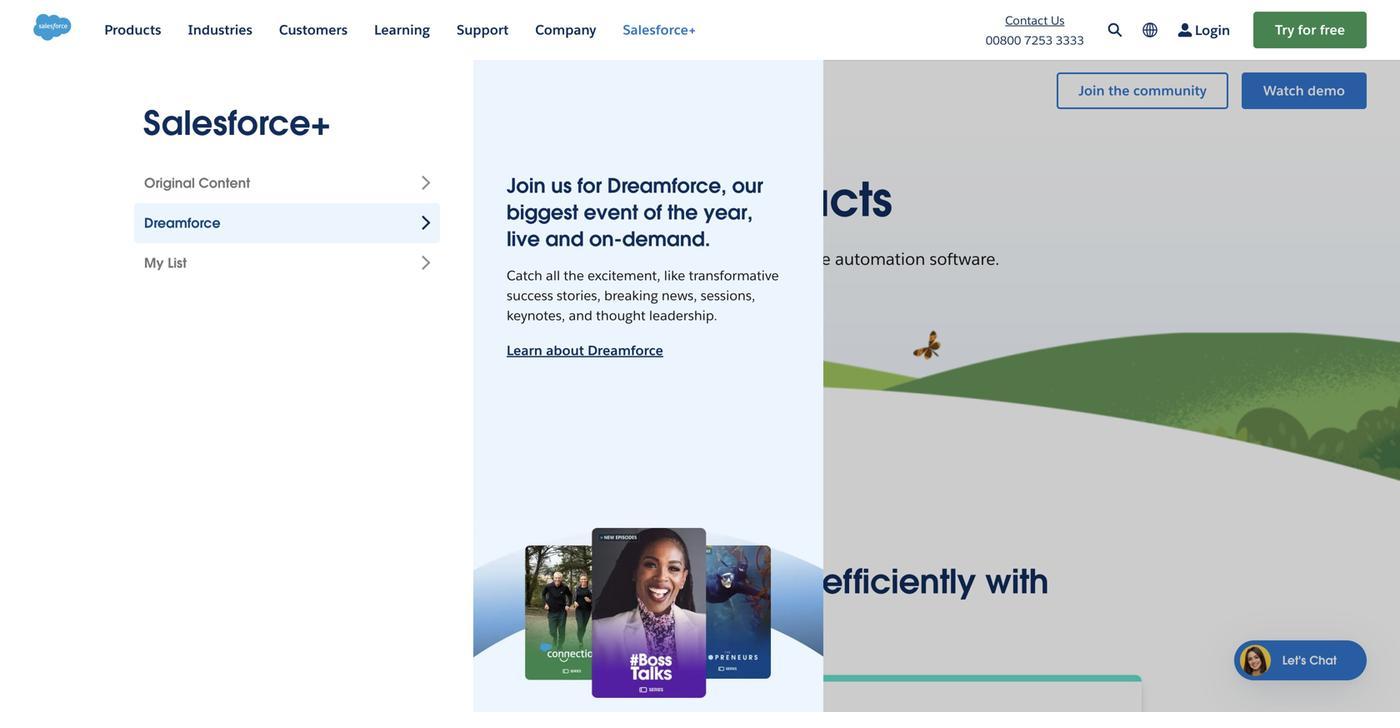 Task type: locate. For each thing, give the bounding box(es) containing it.
learn about dreamforce link
[[507, 342, 663, 359]]

1 vertical spatial and
[[569, 307, 593, 324]]

1 vertical spatial the
[[564, 267, 584, 284]]

stories,
[[557, 287, 601, 304]]

contact
[[1005, 13, 1048, 28]]

the up stories,
[[564, 267, 584, 284]]

faster,
[[415, 561, 511, 603]]

site tools navigation
[[956, 10, 1367, 50]]

0 vertical spatial with
[[570, 248, 603, 270]]

0 horizontal spatial the
[[564, 267, 584, 284]]

products
[[704, 170, 892, 230]]

sales
[[576, 170, 691, 230], [602, 601, 684, 643]]

chat
[[1310, 653, 1337, 668]]

let's chat
[[1282, 653, 1337, 668]]

with
[[570, 248, 603, 270], [985, 561, 1049, 603]]

the inside catch all the excitement, like transformative success stories, breaking news, sessions, keynotes, and thought leadership.
[[564, 267, 584, 284]]

the inside join us for dreamforce, our biggest event of the year, live and on-demand.
[[667, 200, 698, 225]]

0 vertical spatial sales
[[576, 170, 691, 230]]

efficiently
[[822, 561, 976, 603]]

and down the biggest on the top left
[[546, 226, 584, 252]]

and
[[546, 226, 584, 252], [569, 307, 593, 324], [658, 561, 721, 603]]

dreamforce,
[[607, 173, 727, 199]]

drive
[[400, 248, 440, 270]]

the
[[667, 200, 698, 225], [564, 267, 584, 284]]

1 vertical spatial sales
[[602, 601, 684, 643]]

and down stories,
[[569, 307, 593, 324]]

smarter,
[[520, 561, 649, 603]]

sell faster, smarter, and more efficiently with sales cloud.
[[351, 561, 1049, 643]]

let's
[[1282, 653, 1306, 668]]

with inside the sell faster, smarter, and more efficiently with sales cloud.
[[985, 561, 1049, 603]]

0 horizontal spatial with
[[570, 248, 603, 270]]

about
[[546, 342, 584, 359]]

the right of
[[667, 200, 698, 225]]

and left more
[[658, 561, 721, 603]]

success
[[507, 287, 553, 304]]

1 horizontal spatial the
[[667, 200, 698, 225]]

sessions,
[[701, 287, 755, 304]]

efficient
[[445, 248, 507, 270]]

contact us 00800 7253 3333
[[986, 13, 1084, 48]]

biggest
[[507, 200, 578, 225]]

all sales products
[[508, 170, 892, 230]]

0 vertical spatial and
[[546, 226, 584, 252]]

2 vertical spatial and
[[658, 561, 721, 603]]

customisable
[[644, 248, 746, 270]]

0 vertical spatial the
[[667, 200, 698, 225]]

transformative
[[689, 267, 779, 284]]

catch all the excitement, like transformative success stories, breaking news, sessions, keynotes, and thought leadership.
[[507, 267, 779, 324]]

1 vertical spatial with
[[985, 561, 1049, 603]]

breaking
[[604, 287, 658, 304]]

dreamforce
[[588, 342, 663, 359]]

of
[[644, 200, 662, 225]]

and inside catch all the excitement, like transformative success stories, breaking news, sessions, keynotes, and thought leadership.
[[569, 307, 593, 324]]

more
[[730, 561, 813, 603]]

like
[[664, 267, 685, 284]]

1 horizontal spatial with
[[985, 561, 1049, 603]]



Task type: vqa. For each thing, say whether or not it's contained in the screenshot.
content within Save inspiring content to watch later.
no



Task type: describe. For each thing, give the bounding box(es) containing it.
sales inside the sell faster, smarter, and more efficiently with sales cloud.
[[602, 601, 684, 643]]

learn
[[507, 342, 543, 359]]

news,
[[662, 287, 697, 304]]

force
[[792, 248, 831, 270]]

learn about dreamforce
[[507, 342, 663, 359]]

fully
[[608, 248, 640, 270]]

growth
[[512, 248, 566, 270]]

join
[[507, 173, 546, 199]]

salesforce context menu utility navigation
[[1044, 71, 1367, 111]]

drive efficient growth with fully customisable sales force automation software.
[[400, 248, 1000, 270]]

sell
[[351, 561, 406, 603]]

event
[[584, 200, 638, 225]]

let's chat button
[[1234, 641, 1367, 681]]

7253
[[1024, 33, 1053, 48]]

for
[[577, 173, 602, 199]]

keynotes,
[[507, 307, 565, 324]]

cloud.
[[693, 601, 799, 643]]

join us for dreamforce, our biggest event of the year, live and on-demand.
[[507, 173, 763, 252]]

sales
[[750, 248, 788, 270]]

catch
[[507, 267, 542, 284]]

on-
[[589, 226, 622, 252]]

contact us link
[[1005, 13, 1065, 28]]

automation
[[835, 248, 925, 270]]

leadership.
[[649, 307, 717, 324]]

software.
[[930, 248, 1000, 270]]

and inside the sell faster, smarter, and more efficiently with sales cloud.
[[658, 561, 721, 603]]

live
[[507, 226, 540, 252]]

3333
[[1056, 33, 1084, 48]]

00800
[[986, 33, 1021, 48]]

and inside join us for dreamforce, our biggest event of the year, live and on-demand.
[[546, 226, 584, 252]]

our
[[732, 173, 763, 199]]

all
[[508, 170, 563, 230]]

us
[[551, 173, 572, 199]]

all
[[546, 267, 560, 284]]

us
[[1051, 13, 1065, 28]]

excitement,
[[588, 267, 661, 284]]

thought
[[596, 307, 646, 324]]

year,
[[703, 200, 753, 225]]

demand.
[[622, 226, 710, 252]]



